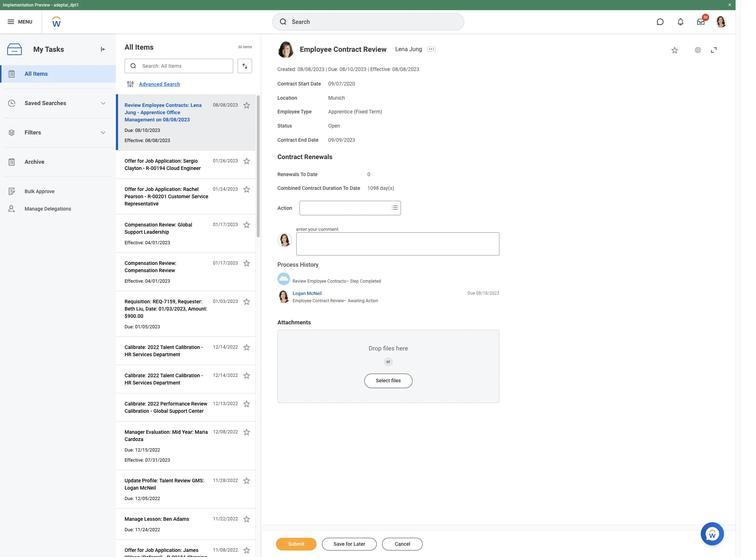 Task type: describe. For each thing, give the bounding box(es) containing it.
04/01/2023 for review
[[145, 278, 170, 284]]

6 star image from the top
[[243, 428, 251, 436]]

sergio
[[183, 158, 198, 164]]

application: for cloud
[[155, 158, 182, 164]]

0
[[368, 171, 371, 177]]

0 horizontal spatial to
[[301, 171, 306, 177]]

$900.00
[[125, 313, 143, 319]]

profile:
[[142, 478, 158, 484]]

effective: 07/31/2023
[[125, 458, 170, 463]]

year:
[[182, 429, 194, 435]]

1 calibrate: 2022 talent calibration - hr services department button from the top
[[125, 343, 209, 359]]

list containing all items
[[0, 65, 116, 218]]

1 star image from the top
[[243, 157, 251, 165]]

contract up location
[[278, 81, 297, 87]]

saved
[[25, 100, 41, 107]]

01/03/2023,
[[159, 306, 187, 312]]

contract end date
[[278, 137, 319, 143]]

- inside offer for job application: sergio clayton - r-00194 cloud engineer
[[143, 165, 145, 171]]

contracts
[[328, 279, 346, 284]]

offer for job application: rachel pearson - r-00201 customer service representative
[[125, 186, 208, 207]]

your
[[308, 227, 318, 232]]

date:
[[146, 306, 157, 312]]

job for clayton
[[145, 158, 154, 164]]

due: for update profile: talent review gms: logan mcneil
[[125, 496, 134, 501]]

gear image
[[695, 46, 702, 54]]

select
[[376, 378, 390, 383]]

2022 inside calibrate: 2022 performance review calibration - global support center
[[148, 401, 159, 407]]

2 calibrate: 2022 talent calibration - hr services department button from the top
[[125, 371, 209, 387]]

contract start date
[[278, 81, 321, 87]]

global inside calibrate: 2022 performance review calibration - global support center
[[154, 408, 168, 414]]

date left 1098
[[350, 185, 361, 191]]

support inside calibrate: 2022 performance review calibration - global support center
[[169, 408, 187, 414]]

offer for job application: sergio clayton - r-00194 cloud engineer
[[125, 158, 201, 171]]

due: for requisition: req-7159, requester: beth liu, date: 01/03/2023, amount: $900.00
[[125, 324, 134, 330]]

cloud
[[167, 165, 180, 171]]

wilson
[[125, 555, 140, 557]]

employee for employee contract review – awaiting action
[[293, 299, 312, 304]]

contract start date element
[[329, 76, 356, 87]]

date for contract end date
[[308, 137, 319, 143]]

logan mcneil button
[[293, 290, 322, 297]]

maria
[[195, 429, 208, 435]]

08/10/2023 for due 08/10/2023
[[477, 291, 500, 296]]

for for offer for job application: sergio clayton - r-00194 cloud engineer
[[138, 158, 144, 164]]

01/17/2023 for compensation review: compensation review
[[213, 260, 238, 266]]

end
[[298, 137, 307, 143]]

due: for manage lesson: ben adams
[[125, 527, 134, 533]]

saved searches
[[25, 100, 66, 107]]

review employee contracts: lena jung - apprentice office management on 08/08/2023
[[125, 102, 202, 123]]

lena inside review employee contracts: lena jung - apprentice office management on 08/08/2023
[[191, 102, 202, 108]]

update profile: talent review gms: logan mcneil
[[125, 478, 204, 491]]

created:
[[278, 66, 297, 72]]

star image for due: 12/05/2022
[[243, 476, 251, 485]]

completed
[[360, 279, 381, 284]]

preview
[[35, 3, 50, 8]]

review employee contracts – step completed
[[293, 279, 381, 284]]

all items inside item list element
[[125, 43, 154, 51]]

start
[[298, 81, 310, 87]]

2 hr from the top
[[125, 380, 131, 386]]

calibration inside calibrate: 2022 performance review calibration - global support center
[[125, 408, 149, 414]]

contract renewals
[[278, 153, 333, 160]]

perspective image
[[7, 128, 16, 137]]

2 star image from the top
[[243, 220, 251, 229]]

08/08/2023 inside review employee contracts: lena jung - apprentice office management on 08/08/2023
[[163, 117, 190, 123]]

open element
[[329, 121, 340, 129]]

delegations
[[44, 206, 71, 212]]

renewals to date element
[[368, 167, 371, 178]]

bulk approve link
[[0, 183, 116, 200]]

r- for 00194
[[146, 165, 151, 171]]

due: for manager evaluation: mid year: maria cardoza
[[125, 447, 134, 453]]

manage for manage lesson: ben adams
[[125, 516, 143, 522]]

09/09/2023
[[329, 137, 356, 143]]

adeptai_dpt1
[[54, 3, 79, 8]]

review left awaiting
[[331, 299, 344, 304]]

1 12/14/2022 from the top
[[213, 344, 238, 350]]

jung inside review employee contracts: lena jung - apprentice office management on 08/08/2023
[[125, 109, 136, 115]]

07/31/2023
[[145, 458, 170, 463]]

offer for job application: james wilson (referral) - r-00151 shippin button
[[125, 546, 209, 557]]

beth
[[125, 306, 135, 312]]

30 for 30 items
[[238, 45, 242, 49]]

compensation for support
[[125, 222, 158, 228]]

11/22/2022
[[213, 516, 238, 522]]

enter
[[297, 227, 307, 232]]

open
[[329, 123, 340, 129]]

12/15/2022
[[135, 447, 160, 453]]

james
[[183, 547, 199, 553]]

- inside offer for job application: james wilson (referral) - r-00151 shippin
[[164, 555, 166, 557]]

profile logan mcneil image
[[716, 16, 728, 29]]

compensation review: global support leadership button
[[125, 220, 209, 236]]

or
[[387, 359, 391, 364]]

r- inside offer for job application: james wilson (referral) - r-00151 shippin
[[167, 555, 172, 557]]

combined contract duration to date
[[278, 185, 361, 191]]

tasks
[[45, 45, 64, 54]]

process history
[[278, 262, 319, 268]]

close environment banner image
[[728, 3, 733, 7]]

00201
[[153, 194, 167, 199]]

7159,
[[164, 299, 177, 305]]

management
[[125, 117, 155, 123]]

all inside all items button
[[25, 70, 32, 77]]

for for offer for job application: james wilson (referral) - r-00151 shippin
[[138, 547, 144, 553]]

services for 1st calibrate: 2022 talent calibration - hr services department 'button' from the top of the item list element
[[133, 352, 152, 357]]

action bar region
[[262, 531, 736, 557]]

customer
[[168, 194, 190, 199]]

due: 11/24/2022
[[125, 527, 160, 533]]

leadership
[[144, 229, 169, 235]]

application: for 00151
[[155, 547, 182, 553]]

advanced search
[[139, 81, 180, 87]]

due
[[468, 291, 476, 296]]

1 horizontal spatial 08/10/2023
[[340, 66, 367, 72]]

01/17/2023 for compensation review: global support leadership
[[213, 222, 238, 227]]

date for renewals to date
[[307, 171, 318, 177]]

offer for job application: james wilson (referral) - r-00151 shippin
[[125, 547, 207, 557]]

– for review employee contracts
[[346, 279, 349, 284]]

star image for due: 01/05/2023
[[243, 297, 251, 306]]

compensation review: global support leadership
[[125, 222, 192, 235]]

mid
[[172, 429, 181, 435]]

requisition:
[[125, 299, 152, 305]]

employee up logan mcneil
[[308, 279, 327, 284]]

effective: 08/08/2023
[[125, 138, 170, 143]]

01/05/2023
[[135, 324, 160, 330]]

01/26/2023
[[213, 158, 238, 163]]

04/01/2023 for support
[[145, 240, 170, 245]]

process history region
[[278, 261, 500, 307]]

services for 1st calibrate: 2022 talent calibration - hr services department 'button' from the bottom of the item list element
[[133, 380, 152, 386]]

job for wilson
[[145, 547, 154, 553]]

1 calibrate: 2022 talent calibration - hr services department from the top
[[125, 344, 203, 357]]

manager
[[125, 429, 145, 435]]

employee for employee type
[[278, 109, 300, 115]]

- inside review employee contracts: lena jung - apprentice office management on 08/08/2023
[[137, 109, 139, 115]]

30 items
[[238, 45, 252, 49]]

gms:
[[192, 478, 204, 484]]

4 star image from the top
[[243, 371, 251, 380]]

inbox large image
[[698, 18, 705, 25]]

evaluation:
[[146, 429, 171, 435]]

bulk
[[25, 188, 35, 194]]

offer for job application: rachel pearson - r-00201 customer service representative button
[[125, 185, 209, 208]]

menu
[[18, 19, 32, 25]]

all inside item list element
[[125, 43, 133, 51]]

amount:
[[188, 306, 207, 312]]

review inside "compensation review: compensation review"
[[159, 268, 175, 273]]

awaiting
[[348, 299, 365, 304]]

transformation import image
[[99, 46, 107, 53]]

save
[[334, 541, 345, 547]]

1 | from the left
[[326, 66, 327, 72]]

searches
[[42, 100, 66, 107]]

all items inside button
[[25, 70, 48, 77]]

due: for review employee contracts: lena jung - apprentice office management on 08/08/2023
[[125, 128, 134, 133]]

11/24/2022
[[135, 527, 160, 533]]

- inside menu banner
[[51, 3, 53, 8]]

history
[[300, 262, 319, 268]]

employee's photo (lena jung) image
[[278, 41, 294, 58]]

review inside update profile: talent review gms: logan mcneil
[[175, 478, 191, 484]]

combined contract duration to date element
[[368, 181, 395, 192]]

location
[[278, 95, 297, 101]]

menu button
[[0, 10, 42, 33]]

2 12/14/2022 from the top
[[213, 373, 238, 378]]

5 star image from the top
[[243, 400, 251, 408]]

clipboard image
[[7, 158, 16, 166]]

star image for 01/24/2023
[[243, 185, 251, 194]]

review: for global
[[159, 222, 177, 228]]

0 vertical spatial jung
[[410, 46, 423, 53]]

save for later button
[[322, 538, 377, 551]]

manage delegations link
[[0, 200, 116, 218]]



Task type: vqa. For each thing, say whether or not it's contained in the screenshot.


Task type: locate. For each thing, give the bounding box(es) containing it.
update profile: talent review gms: logan mcneil button
[[125, 476, 209, 492]]

attachments region
[[278, 319, 500, 403]]

contract end date element
[[329, 133, 356, 143]]

search image
[[130, 62, 137, 70]]

1 01/17/2023 from the top
[[213, 222, 238, 227]]

approve
[[36, 188, 55, 194]]

0 vertical spatial calibrate:
[[125, 344, 146, 350]]

manage down bulk
[[25, 206, 43, 212]]

due: 12/15/2022
[[125, 447, 160, 453]]

2 effective: 04/01/2023 from the top
[[125, 278, 170, 284]]

review left gms:
[[175, 478, 191, 484]]

select files
[[376, 378, 401, 383]]

(fixed
[[354, 109, 368, 115]]

2 review: from the top
[[159, 260, 177, 266]]

all items button
[[0, 65, 116, 83]]

due: down cardoza
[[125, 447, 134, 453]]

action down combined
[[278, 205, 292, 211]]

1 vertical spatial logan
[[125, 485, 139, 491]]

my tasks element
[[0, 33, 116, 557]]

1 application: from the top
[[155, 158, 182, 164]]

2 calibrate: from the top
[[125, 373, 146, 378]]

effective: 04/01/2023 down leadership
[[125, 240, 170, 245]]

1 vertical spatial hr
[[125, 380, 131, 386]]

search
[[164, 81, 180, 87]]

0 vertical spatial manage
[[25, 206, 43, 212]]

1 vertical spatial 30
[[238, 45, 242, 49]]

requisition: req-7159, requester: beth liu, date: 01/03/2023, amount: $900.00
[[125, 299, 207, 319]]

2 vertical spatial 2022
[[148, 401, 159, 407]]

r- right clayton
[[146, 165, 151, 171]]

user plus image
[[7, 204, 16, 213]]

manager evaluation: mid year: maria cardoza
[[125, 429, 208, 442]]

date right the start
[[311, 81, 321, 87]]

support down performance
[[169, 408, 187, 414]]

search image
[[279, 17, 288, 26]]

manage inside 'button'
[[125, 516, 143, 522]]

lena jung
[[396, 46, 423, 53]]

review up center
[[191, 401, 208, 407]]

select files button
[[365, 374, 413, 388]]

0 vertical spatial 04/01/2023
[[145, 240, 170, 245]]

logan mcneil
[[293, 291, 322, 296]]

0 horizontal spatial global
[[154, 408, 168, 414]]

date for contract start date
[[311, 81, 321, 87]]

0 vertical spatial hr
[[125, 352, 131, 357]]

compensation for review
[[125, 260, 158, 266]]

due: 08/10/2023
[[125, 128, 160, 133]]

items inside item list element
[[135, 43, 154, 51]]

to down contract renewals button
[[301, 171, 306, 177]]

renewals up combined
[[278, 171, 300, 177]]

2022 up calibrate: 2022 performance review calibration - global support center
[[148, 373, 159, 378]]

1 horizontal spatial apprentice
[[329, 109, 353, 115]]

process
[[278, 262, 299, 268]]

manage for manage delegations
[[25, 206, 43, 212]]

0 vertical spatial support
[[125, 229, 143, 235]]

for up wilson
[[138, 547, 144, 553]]

2 compensation from the top
[[125, 260, 158, 266]]

created: 08/08/2023 | due: 08/10/2023 | effective: 08/08/2023
[[278, 66, 420, 72]]

compensation
[[125, 222, 158, 228], [125, 260, 158, 266], [125, 268, 158, 273]]

offer up clayton
[[125, 158, 136, 164]]

clayton
[[125, 165, 142, 171]]

3 application: from the top
[[155, 547, 182, 553]]

rachel
[[183, 186, 199, 192]]

job inside offer for job application: james wilson (referral) - r-00151 shippin
[[145, 547, 154, 553]]

0 horizontal spatial logan
[[125, 485, 139, 491]]

1 vertical spatial manage
[[125, 516, 143, 522]]

compensation review: compensation review
[[125, 260, 177, 273]]

1 horizontal spatial mcneil
[[307, 291, 322, 296]]

0 vertical spatial to
[[301, 171, 306, 177]]

30 left profile logan mcneil icon
[[704, 15, 708, 19]]

contract up created: 08/08/2023 | due: 08/10/2023 | effective: 08/08/2023 on the top of page
[[334, 45, 362, 54]]

application: up 00201
[[155, 186, 182, 192]]

contract down renewals to date
[[302, 185, 322, 191]]

for for save for later
[[346, 541, 353, 547]]

advanced
[[139, 81, 163, 87]]

1 vertical spatial action
[[366, 299, 378, 304]]

1 vertical spatial 04/01/2023
[[145, 278, 170, 284]]

0 horizontal spatial 30
[[238, 45, 242, 49]]

1 vertical spatial job
[[145, 186, 154, 192]]

employee type
[[278, 109, 312, 115]]

enter your comment text field
[[297, 233, 500, 256]]

offer for job application: sergio clayton - r-00194 cloud engineer button
[[125, 157, 209, 173]]

1 review: from the top
[[159, 222, 177, 228]]

employee inside review employee contracts: lena jung - apprentice office management on 08/08/2023
[[142, 102, 165, 108]]

services down 'due: 01/05/2023'
[[133, 352, 152, 357]]

1 department from the top
[[153, 352, 180, 357]]

1 horizontal spatial renewals
[[305, 153, 333, 160]]

0 horizontal spatial action
[[278, 205, 292, 211]]

services up calibrate: 2022 performance review calibration - global support center
[[133, 380, 152, 386]]

0 vertical spatial logan
[[293, 291, 306, 296]]

term)
[[369, 109, 383, 115]]

r- up representative
[[148, 194, 153, 199]]

0 horizontal spatial |
[[326, 66, 327, 72]]

effective: 04/01/2023 for review
[[125, 278, 170, 284]]

contract inside process history region
[[313, 299, 329, 304]]

1 vertical spatial services
[[133, 380, 152, 386]]

1 vertical spatial compensation
[[125, 260, 158, 266]]

1 vertical spatial calibrate:
[[125, 373, 146, 378]]

files
[[392, 378, 401, 383]]

0 vertical spatial effective: 04/01/2023
[[125, 240, 170, 245]]

items down my
[[33, 70, 48, 77]]

saved searches button
[[0, 95, 116, 112]]

for right save
[[346, 541, 353, 547]]

0 horizontal spatial all items
[[25, 70, 48, 77]]

date up combined contract duration to date
[[307, 171, 318, 177]]

1 effective: 04/01/2023 from the top
[[125, 240, 170, 245]]

star image for 11/08/2022
[[243, 546, 251, 555]]

0 vertical spatial lena
[[396, 46, 408, 53]]

star image
[[671, 46, 680, 54], [243, 101, 251, 109], [243, 185, 251, 194], [243, 297, 251, 306], [243, 343, 251, 352], [243, 476, 251, 485], [243, 546, 251, 555]]

2 2022 from the top
[[148, 373, 159, 378]]

1 services from the top
[[133, 352, 152, 357]]

1 horizontal spatial all items
[[125, 43, 154, 51]]

application: inside offer for job application: rachel pearson - r-00201 customer service representative
[[155, 186, 182, 192]]

1 horizontal spatial support
[[169, 408, 187, 414]]

prompts image
[[391, 203, 399, 212]]

08/10/2023 up effective: 08/08/2023
[[135, 128, 160, 133]]

1 vertical spatial 2022
[[148, 373, 159, 378]]

3 offer from the top
[[125, 547, 136, 553]]

review down the search workday search box
[[364, 45, 387, 54]]

offer for offer for job application: sergio clayton - r-00194 cloud engineer
[[125, 158, 136, 164]]

apprentice inside review employee contracts: lena jung - apprentice office management on 08/08/2023
[[141, 109, 165, 115]]

2022 left performance
[[148, 401, 159, 407]]

- inside calibrate: 2022 performance review calibration - global support center
[[151, 408, 152, 414]]

0 vertical spatial application:
[[155, 158, 182, 164]]

compensation up leadership
[[125, 222, 158, 228]]

employee right employee's photo (lena jung)
[[300, 45, 332, 54]]

0 vertical spatial 12/14/2022
[[213, 344, 238, 350]]

pearson
[[125, 194, 144, 199]]

for inside save for later button
[[346, 541, 353, 547]]

lena
[[396, 46, 408, 53], [191, 102, 202, 108]]

3 star image from the top
[[243, 259, 251, 268]]

service
[[192, 194, 208, 199]]

review up logan mcneil
[[293, 279, 307, 284]]

items inside button
[[33, 70, 48, 77]]

application: up 00151 on the bottom left
[[155, 547, 182, 553]]

1098
[[368, 185, 379, 191]]

star image for 12/14/2022
[[243, 343, 251, 352]]

0 horizontal spatial support
[[125, 229, 143, 235]]

1 vertical spatial offer
[[125, 186, 136, 192]]

1 vertical spatial calibration
[[176, 373, 200, 378]]

talent inside update profile: talent review gms: logan mcneil
[[159, 478, 173, 484]]

manage lesson: ben adams button
[[125, 515, 192, 523]]

1 vertical spatial lena
[[191, 102, 202, 108]]

0 vertical spatial offer
[[125, 158, 136, 164]]

0 vertical spatial talent
[[160, 344, 174, 350]]

30 left items
[[238, 45, 242, 49]]

job for pearson
[[145, 186, 154, 192]]

2 offer from the top
[[125, 186, 136, 192]]

department down "01/05/2023"
[[153, 352, 180, 357]]

application: inside offer for job application: sergio clayton - r-00194 cloud engineer
[[155, 158, 182, 164]]

review: up leadership
[[159, 222, 177, 228]]

1 vertical spatial r-
[[148, 194, 153, 199]]

job inside offer for job application: rachel pearson - r-00201 customer service representative
[[145, 186, 154, 192]]

30 for 30
[[704, 15, 708, 19]]

advanced search button
[[136, 77, 183, 91]]

2 vertical spatial job
[[145, 547, 154, 553]]

2022 down "01/05/2023"
[[148, 344, 159, 350]]

contract down logan mcneil button
[[313, 299, 329, 304]]

11/28/2022
[[213, 478, 238, 483]]

0 vertical spatial services
[[133, 352, 152, 357]]

1 vertical spatial calibrate: 2022 talent calibration - hr services department button
[[125, 371, 209, 387]]

due: down $900.00
[[125, 324, 134, 330]]

1 compensation from the top
[[125, 222, 158, 228]]

r- inside offer for job application: rachel pearson - r-00201 customer service representative
[[148, 194, 153, 199]]

requester:
[[178, 299, 202, 305]]

job up 00201
[[145, 186, 154, 192]]

Action field
[[300, 202, 389, 215]]

ben
[[163, 516, 172, 522]]

review: inside compensation review: global support leadership
[[159, 222, 177, 228]]

mcneil inside button
[[307, 291, 322, 296]]

offer inside offer for job application: james wilson (referral) - r-00151 shippin
[[125, 547, 136, 553]]

mcneil down the profile:
[[140, 485, 156, 491]]

job up the (referral)
[[145, 547, 154, 553]]

1 vertical spatial review:
[[159, 260, 177, 266]]

calibrate: 2022 talent calibration - hr services department down "01/05/2023"
[[125, 344, 203, 357]]

12/05/2022
[[135, 496, 160, 501]]

2 application: from the top
[[155, 186, 182, 192]]

1 horizontal spatial |
[[368, 66, 369, 72]]

offer inside offer for job application: sergio clayton - r-00194 cloud engineer
[[125, 158, 136, 164]]

due: left 11/24/2022
[[125, 527, 134, 533]]

compensation down leadership
[[125, 260, 158, 266]]

offer inside offer for job application: rachel pearson - r-00201 customer service representative
[[125, 186, 136, 192]]

support inside compensation review: global support leadership
[[125, 229, 143, 235]]

calibration for 1st calibrate: 2022 talent calibration - hr services department 'button' from the bottom of the item list element
[[176, 373, 200, 378]]

calibrate: 2022 talent calibration - hr services department button down "01/05/2023"
[[125, 343, 209, 359]]

global down customer
[[178, 222, 192, 228]]

for inside offer for job application: rachel pearson - r-00201 customer service representative
[[138, 186, 144, 192]]

on
[[156, 117, 162, 123]]

clipboard image
[[7, 70, 16, 78]]

7 star image from the top
[[243, 515, 251, 523]]

- inside offer for job application: rachel pearson - r-00201 customer service representative
[[145, 194, 146, 199]]

2 vertical spatial r-
[[167, 555, 172, 557]]

1 vertical spatial 08/10/2023
[[135, 128, 160, 133]]

attachments
[[278, 319, 311, 326]]

0 vertical spatial all items
[[125, 43, 154, 51]]

contract down the contract end date
[[278, 153, 303, 160]]

requisition: req-7159, requester: beth liu, date: 01/03/2023, amount: $900.00 button
[[125, 297, 209, 320]]

review inside calibrate: 2022 performance review calibration - global support center
[[191, 401, 208, 407]]

calibrate: inside calibrate: 2022 performance review calibration - global support center
[[125, 401, 146, 407]]

sort image
[[241, 62, 249, 70]]

0 vertical spatial compensation
[[125, 222, 158, 228]]

0 vertical spatial calibrate: 2022 talent calibration - hr services department button
[[125, 343, 209, 359]]

manage up due: 11/24/2022
[[125, 516, 143, 522]]

2 vertical spatial calibrate:
[[125, 401, 146, 407]]

04/01/2023 down "compensation review: compensation review"
[[145, 278, 170, 284]]

3 compensation from the top
[[125, 268, 158, 273]]

for inside offer for job application: sergio clayton - r-00194 cloud engineer
[[138, 158, 144, 164]]

3 job from the top
[[145, 547, 154, 553]]

apprentice down munich
[[329, 109, 353, 115]]

0 horizontal spatial lena
[[191, 102, 202, 108]]

1 horizontal spatial jung
[[410, 46, 423, 53]]

2 vertical spatial offer
[[125, 547, 136, 553]]

type
[[301, 109, 312, 115]]

0 horizontal spatial manage
[[25, 206, 43, 212]]

for inside offer for job application: james wilson (referral) - r-00151 shippin
[[138, 547, 144, 553]]

1 04/01/2023 from the top
[[145, 240, 170, 245]]

effective: 04/01/2023 for support
[[125, 240, 170, 245]]

clock check image
[[7, 99, 16, 108]]

r- for 00201
[[148, 194, 153, 199]]

1 vertical spatial talent
[[160, 373, 174, 378]]

for up clayton
[[138, 158, 144, 164]]

justify image
[[7, 17, 15, 26]]

1 calibrate: from the top
[[125, 344, 146, 350]]

0 vertical spatial 2022
[[148, 344, 159, 350]]

r- right the (referral)
[[167, 555, 172, 557]]

global inside compensation review: global support leadership
[[178, 222, 192, 228]]

offer up "pearson"
[[125, 186, 136, 192]]

for for offer for job application: rachel pearson - r-00201 customer service representative
[[138, 186, 144, 192]]

application: for customer
[[155, 186, 182, 192]]

1 vertical spatial department
[[153, 380, 180, 386]]

review up management at the left of page
[[125, 102, 141, 108]]

04/01/2023 down leadership
[[145, 240, 170, 245]]

my tasks
[[33, 45, 64, 54]]

employee down location
[[278, 109, 300, 115]]

0 vertical spatial global
[[178, 222, 192, 228]]

2 job from the top
[[145, 186, 154, 192]]

1 vertical spatial application:
[[155, 186, 182, 192]]

munich element
[[329, 93, 345, 101]]

2 department from the top
[[153, 380, 180, 386]]

star image
[[243, 157, 251, 165], [243, 220, 251, 229], [243, 259, 251, 268], [243, 371, 251, 380], [243, 400, 251, 408], [243, 428, 251, 436], [243, 515, 251, 523]]

1 vertical spatial –
[[344, 299, 347, 304]]

department up performance
[[153, 380, 180, 386]]

1 2022 from the top
[[148, 344, 159, 350]]

calibrate: 2022 talent calibration - hr services department up performance
[[125, 373, 203, 386]]

logan inside update profile: talent review gms: logan mcneil
[[125, 485, 139, 491]]

08/10/2023 for due: 08/10/2023
[[135, 128, 160, 133]]

save for later
[[334, 541, 366, 547]]

req-
[[153, 299, 164, 305]]

offer for offer for job application: rachel pearson - r-00201 customer service representative
[[125, 186, 136, 192]]

review up 7159,
[[159, 268, 175, 273]]

0 horizontal spatial items
[[33, 70, 48, 77]]

apprentice
[[329, 109, 353, 115], [141, 109, 165, 115]]

archive button
[[0, 153, 116, 171]]

1 horizontal spatial lena
[[396, 46, 408, 53]]

enter your comment
[[297, 227, 339, 232]]

application: up cloud
[[155, 158, 182, 164]]

– left step
[[346, 279, 349, 284]]

comment
[[319, 227, 339, 232]]

0 horizontal spatial apprentice
[[141, 109, 165, 115]]

12/08/2022
[[213, 429, 238, 435]]

1 vertical spatial support
[[169, 408, 187, 414]]

30 inside button
[[704, 15, 708, 19]]

step
[[350, 279, 359, 284]]

11/08/2022
[[213, 547, 238, 553]]

cancel button
[[383, 538, 423, 551]]

30 inside item list element
[[238, 45, 242, 49]]

08/10/2023 up contract start date element
[[340, 66, 367, 72]]

1 horizontal spatial to
[[343, 185, 349, 191]]

center
[[189, 408, 204, 414]]

1 horizontal spatial global
[[178, 222, 192, 228]]

2 horizontal spatial 08/10/2023
[[477, 291, 500, 296]]

all items up search image
[[125, 43, 154, 51]]

all items right clipboard icon
[[25, 70, 48, 77]]

notifications large image
[[678, 18, 685, 25]]

effective: 04/01/2023 down "compensation review: compensation review"
[[125, 278, 170, 284]]

2 vertical spatial application:
[[155, 547, 182, 553]]

0 vertical spatial job
[[145, 158, 154, 164]]

employee for employee contract review
[[300, 45, 332, 54]]

0 vertical spatial action
[[278, 205, 292, 211]]

mcneil inside update profile: talent review gms: logan mcneil
[[140, 485, 156, 491]]

renewals to date
[[278, 171, 318, 177]]

star image for due: 08/10/2023
[[243, 101, 251, 109]]

2 calibrate: 2022 talent calibration - hr services department from the top
[[125, 373, 203, 386]]

filters button
[[0, 124, 116, 141]]

support left leadership
[[125, 229, 143, 235]]

for up "pearson"
[[138, 186, 144, 192]]

all up search image
[[125, 43, 133, 51]]

calibrate: 2022 talent calibration - hr services department button up performance
[[125, 371, 209, 387]]

application: inside offer for job application: james wilson (referral) - r-00151 shippin
[[155, 547, 182, 553]]

review: for compensation
[[159, 260, 177, 266]]

items up search image
[[135, 43, 154, 51]]

0 vertical spatial all
[[125, 43, 133, 51]]

30
[[704, 15, 708, 19], [238, 45, 242, 49]]

01/03/2023
[[213, 299, 238, 304]]

job inside offer for job application: sergio clayton - r-00194 cloud engineer
[[145, 158, 154, 164]]

combined
[[278, 185, 301, 191]]

date right end
[[308, 137, 319, 143]]

items
[[243, 45, 252, 49]]

employee up on
[[142, 102, 165, 108]]

global down performance
[[154, 408, 168, 414]]

review inside review employee contracts: lena jung - apprentice office management on 08/08/2023
[[125, 102, 141, 108]]

action inside process history region
[[366, 299, 378, 304]]

list
[[0, 65, 116, 218]]

1 hr from the top
[[125, 352, 131, 357]]

lena jung element
[[396, 46, 427, 53]]

all right clipboard icon
[[25, 70, 32, 77]]

04/01/2023
[[145, 240, 170, 245], [145, 278, 170, 284]]

due: down update at left bottom
[[125, 496, 134, 501]]

to right 'duration'
[[343, 185, 349, 191]]

2 services from the top
[[133, 380, 152, 386]]

Search Workday  search field
[[292, 14, 450, 30]]

implementation preview -   adeptai_dpt1
[[3, 3, 79, 8]]

1 horizontal spatial logan
[[293, 291, 306, 296]]

2 01/17/2023 from the top
[[213, 260, 238, 266]]

logan down update at left bottom
[[125, 485, 139, 491]]

2 | from the left
[[368, 66, 369, 72]]

0 vertical spatial items
[[135, 43, 154, 51]]

1 vertical spatial to
[[343, 185, 349, 191]]

compensation up requisition:
[[125, 268, 158, 273]]

contract renewals group
[[278, 152, 722, 192]]

due:
[[329, 66, 339, 72], [125, 128, 134, 133], [125, 324, 134, 330], [125, 447, 134, 453], [125, 496, 134, 501], [125, 527, 134, 533]]

08/10/2023 right the due
[[477, 291, 500, 296]]

employee's photo (logan mcneil) image
[[278, 233, 293, 248]]

1 horizontal spatial items
[[135, 43, 154, 51]]

implementation
[[3, 3, 34, 8]]

0 horizontal spatial 08/10/2023
[[135, 128, 160, 133]]

employee down logan mcneil button
[[293, 299, 312, 304]]

3 2022 from the top
[[148, 401, 159, 407]]

logan
[[293, 291, 306, 296], [125, 485, 139, 491]]

– for employee contract review
[[344, 299, 347, 304]]

1 vertical spatial renewals
[[278, 171, 300, 177]]

1 horizontal spatial manage
[[125, 516, 143, 522]]

1 vertical spatial global
[[154, 408, 168, 414]]

item list element
[[116, 33, 262, 557]]

1 horizontal spatial all
[[125, 43, 133, 51]]

manage inside my tasks element
[[25, 206, 43, 212]]

calibration for 1st calibrate: 2022 talent calibration - hr services department 'button' from the top of the item list element
[[176, 344, 200, 350]]

action right awaiting
[[366, 299, 378, 304]]

r- inside offer for job application: sergio clayton - r-00194 cloud engineer
[[146, 165, 151, 171]]

effective: 04/01/2023
[[125, 240, 170, 245], [125, 278, 170, 284]]

0 vertical spatial department
[[153, 352, 180, 357]]

apprentice up on
[[141, 109, 165, 115]]

0 vertical spatial review:
[[159, 222, 177, 228]]

mcneil up employee contract review – awaiting action
[[307, 291, 322, 296]]

review: down leadership
[[159, 260, 177, 266]]

chevron down image
[[101, 130, 106, 136]]

1 job from the top
[[145, 158, 154, 164]]

2 vertical spatial compensation
[[125, 268, 158, 273]]

configure image
[[126, 80, 135, 88]]

contract renewals button
[[278, 153, 333, 160]]

2 vertical spatial calibration
[[125, 408, 149, 414]]

Search: All Items text field
[[125, 59, 233, 73]]

0 vertical spatial –
[[346, 279, 349, 284]]

due: down management at the left of page
[[125, 128, 134, 133]]

rename image
[[7, 187, 16, 196]]

offer for offer for job application: james wilson (referral) - r-00151 shippin
[[125, 547, 136, 553]]

0 vertical spatial 30
[[704, 15, 708, 19]]

compensation inside compensation review: global support leadership
[[125, 222, 158, 228]]

menu banner
[[0, 0, 736, 33]]

logan inside button
[[293, 291, 306, 296]]

contract down 'status'
[[278, 137, 297, 143]]

3 calibrate: from the top
[[125, 401, 146, 407]]

0 vertical spatial 01/17/2023
[[213, 222, 238, 227]]

0 vertical spatial renewals
[[305, 153, 333, 160]]

calibrate:
[[125, 344, 146, 350], [125, 373, 146, 378], [125, 401, 146, 407]]

logan down process history
[[293, 291, 306, 296]]

0 vertical spatial calibrate: 2022 talent calibration - hr services department
[[125, 344, 203, 357]]

1 vertical spatial 12/14/2022
[[213, 373, 238, 378]]

job up 00194
[[145, 158, 154, 164]]

2 vertical spatial talent
[[159, 478, 173, 484]]

date
[[311, 81, 321, 87], [308, 137, 319, 143], [307, 171, 318, 177], [350, 185, 361, 191]]

0 horizontal spatial all
[[25, 70, 32, 77]]

due: up contract start date element
[[329, 66, 339, 72]]

employee contract review – awaiting action
[[293, 299, 378, 304]]

apprentice (fixed term) element
[[329, 107, 383, 115]]

chevron down image
[[101, 100, 106, 106]]

08/10/2023 inside process history region
[[477, 291, 500, 296]]

1 vertical spatial mcneil
[[140, 485, 156, 491]]

due: 01/05/2023
[[125, 324, 160, 330]]

1 offer from the top
[[125, 158, 136, 164]]

1 vertical spatial items
[[33, 70, 48, 77]]

– left awaiting
[[344, 299, 347, 304]]

0 vertical spatial 08/10/2023
[[340, 66, 367, 72]]

offer up wilson
[[125, 547, 136, 553]]

2 04/01/2023 from the top
[[145, 278, 170, 284]]

renewals down end
[[305, 153, 333, 160]]

0 horizontal spatial mcneil
[[140, 485, 156, 491]]

review: inside "compensation review: compensation review"
[[159, 260, 177, 266]]

fullscreen image
[[710, 46, 719, 54]]

08/10/2023 inside item list element
[[135, 128, 160, 133]]



